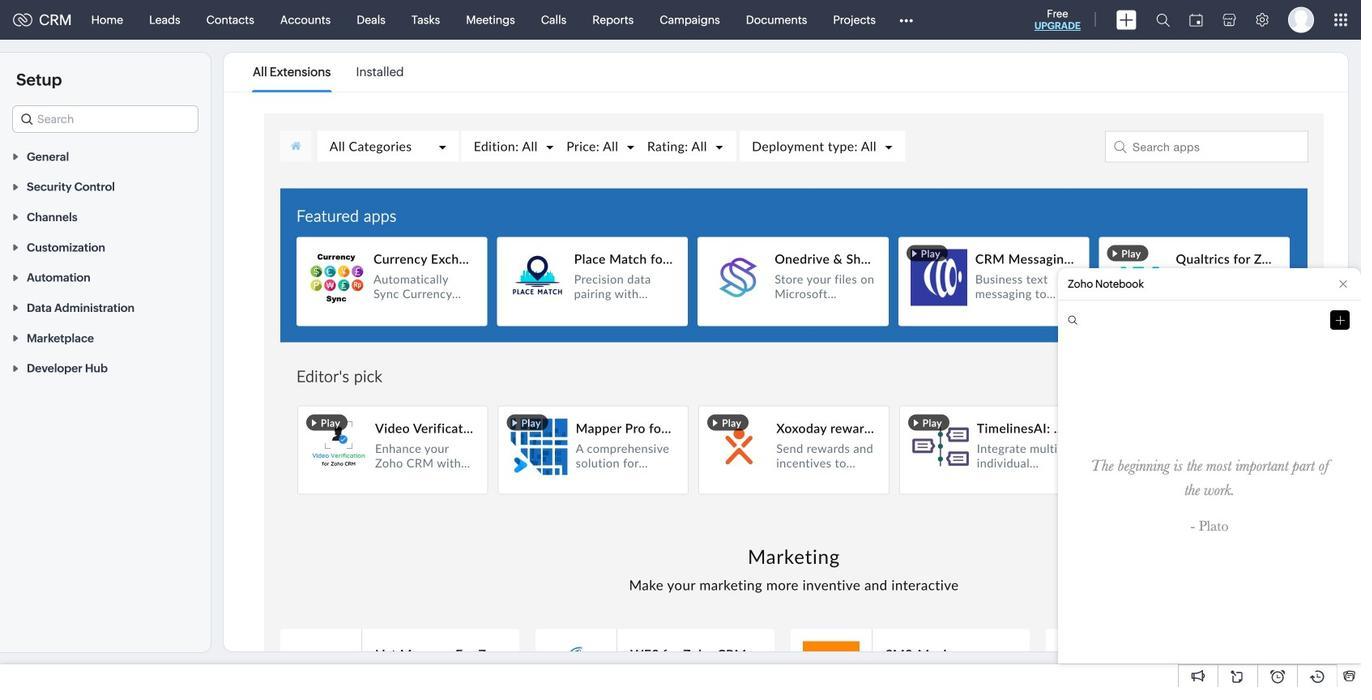 Task type: describe. For each thing, give the bounding box(es) containing it.
Other Modules field
[[889, 7, 924, 33]]

profile image
[[1289, 7, 1315, 33]]

create menu element
[[1107, 0, 1147, 39]]

search element
[[1147, 0, 1180, 40]]

profile element
[[1279, 0, 1325, 39]]

create menu image
[[1117, 10, 1137, 30]]



Task type: locate. For each thing, give the bounding box(es) containing it.
calendar image
[[1190, 13, 1204, 26]]

None field
[[12, 105, 199, 133]]

search image
[[1157, 13, 1171, 27]]

Search text field
[[13, 106, 198, 132]]

logo image
[[13, 13, 32, 26]]



Task type: vqa. For each thing, say whether or not it's contained in the screenshot.
Channels 'Image'
no



